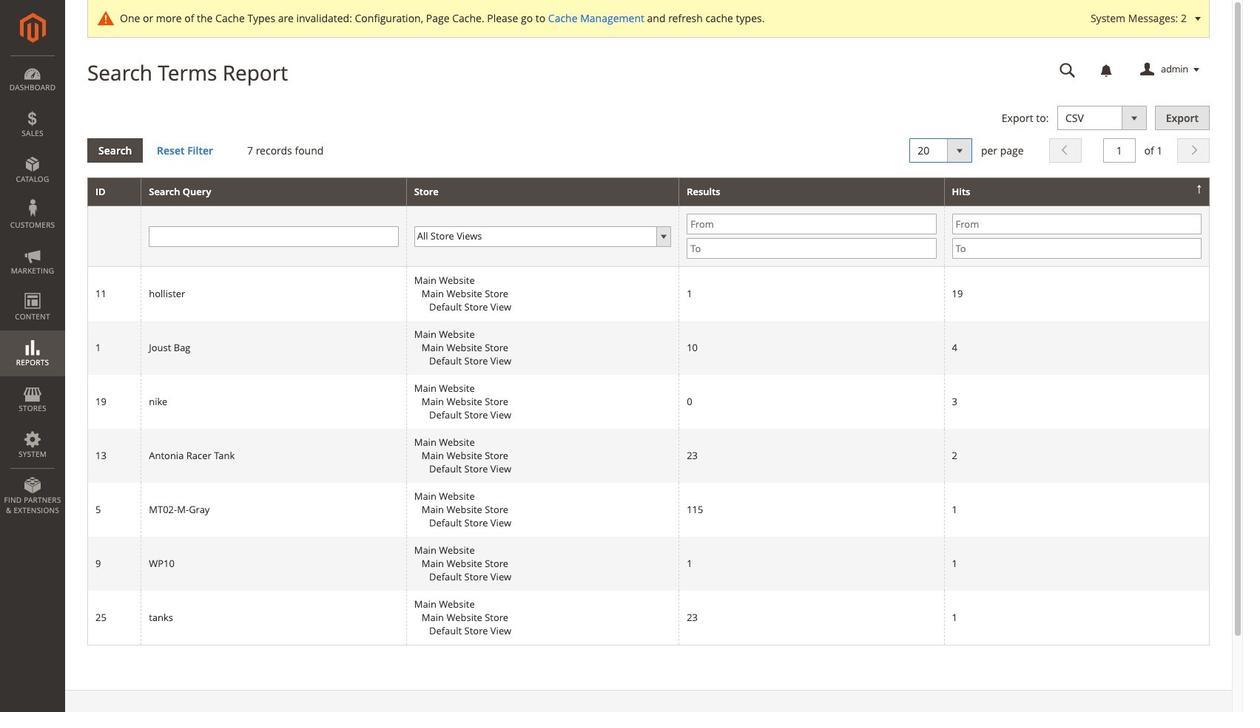 Task type: locate. For each thing, give the bounding box(es) containing it.
None text field
[[1050, 57, 1087, 83]]

To text field
[[952, 239, 1202, 259]]

menu bar
[[0, 56, 65, 523]]

To text field
[[687, 239, 937, 259]]

None text field
[[1104, 138, 1136, 163], [149, 226, 399, 247], [1104, 138, 1136, 163], [149, 226, 399, 247]]

From text field
[[952, 214, 1202, 235]]



Task type: describe. For each thing, give the bounding box(es) containing it.
magento admin panel image
[[20, 13, 46, 43]]

From text field
[[687, 214, 937, 235]]



